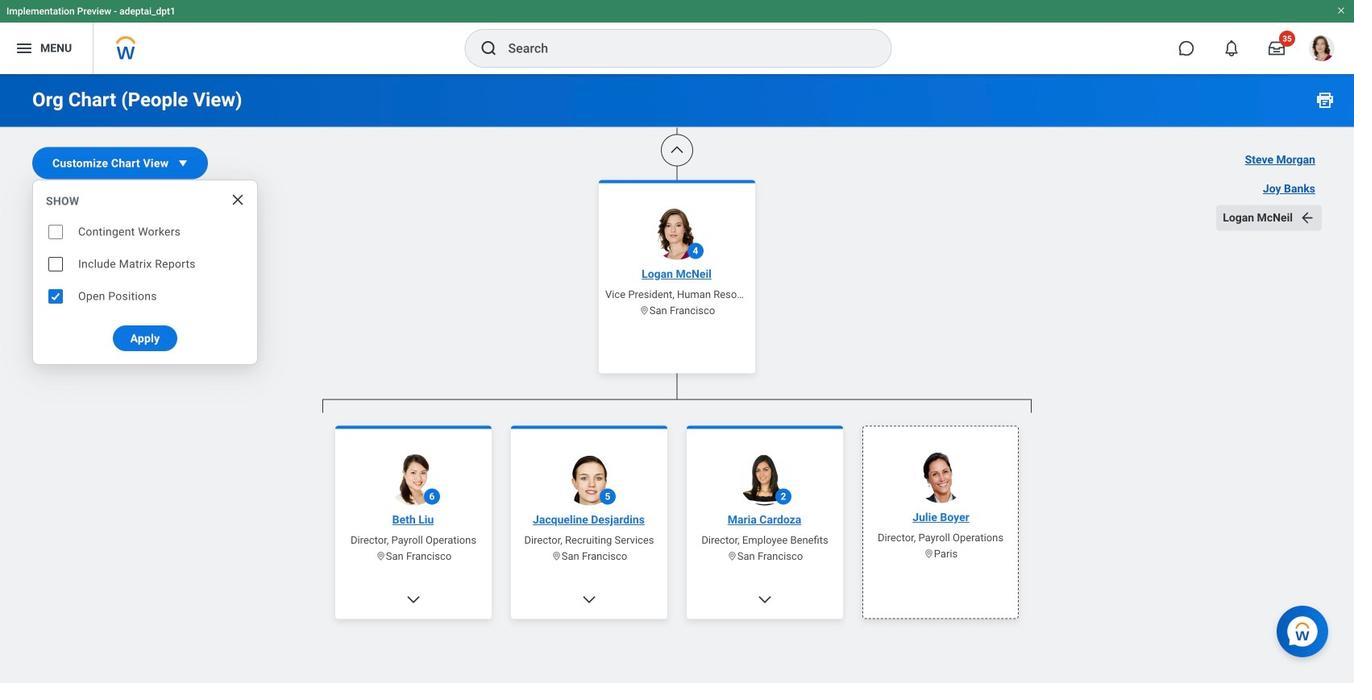 Task type: describe. For each thing, give the bounding box(es) containing it.
search image
[[479, 39, 499, 58]]

notifications large image
[[1224, 40, 1240, 56]]

location image inside logan mcneil, logan mcneil, 4 direct reports "element"
[[376, 551, 386, 562]]

arrow left image
[[1300, 210, 1316, 226]]

chevron up image
[[669, 142, 685, 158]]

justify image
[[15, 39, 34, 58]]

close environment banner image
[[1337, 6, 1346, 15]]

print org chart image
[[1316, 90, 1335, 110]]

0 horizontal spatial location image
[[551, 551, 562, 562]]

caret down image
[[175, 155, 191, 171]]

logan mcneil, logan mcneil, 4 direct reports element
[[323, 413, 1032, 684]]

inbox large image
[[1269, 40, 1285, 56]]



Task type: vqa. For each thing, say whether or not it's contained in the screenshot.
chevron down icon
yes



Task type: locate. For each thing, give the bounding box(es) containing it.
0 vertical spatial location image
[[639, 306, 650, 316]]

2 chevron down image from the left
[[581, 592, 597, 608]]

Search Workday  search field
[[508, 31, 858, 66]]

x image
[[230, 192, 246, 208]]

0 horizontal spatial chevron down image
[[406, 592, 422, 608]]

1 vertical spatial location image
[[376, 551, 386, 562]]

chevron down image for the middle location image
[[757, 592, 773, 608]]

chevron down image
[[406, 592, 422, 608], [581, 592, 597, 608], [757, 592, 773, 608]]

chevron down image for the leftmost location image
[[581, 592, 597, 608]]

1 horizontal spatial location image
[[639, 306, 650, 316]]

main content
[[0, 0, 1355, 684]]

0 horizontal spatial location image
[[376, 551, 386, 562]]

1 horizontal spatial location image
[[727, 551, 738, 562]]

banner
[[0, 0, 1355, 74]]

location image
[[924, 549, 934, 560], [551, 551, 562, 562], [727, 551, 738, 562]]

profile logan mcneil image
[[1309, 35, 1335, 65]]

location image
[[639, 306, 650, 316], [376, 551, 386, 562]]

dialog
[[32, 180, 258, 365]]

3 chevron down image from the left
[[757, 592, 773, 608]]

1 chevron down image from the left
[[406, 592, 422, 608]]

2 horizontal spatial location image
[[924, 549, 934, 560]]

2 horizontal spatial chevron down image
[[757, 592, 773, 608]]

chevron down image for location icon inside the logan mcneil, logan mcneil, 4 direct reports "element"
[[406, 592, 422, 608]]

1 horizontal spatial chevron down image
[[581, 592, 597, 608]]



